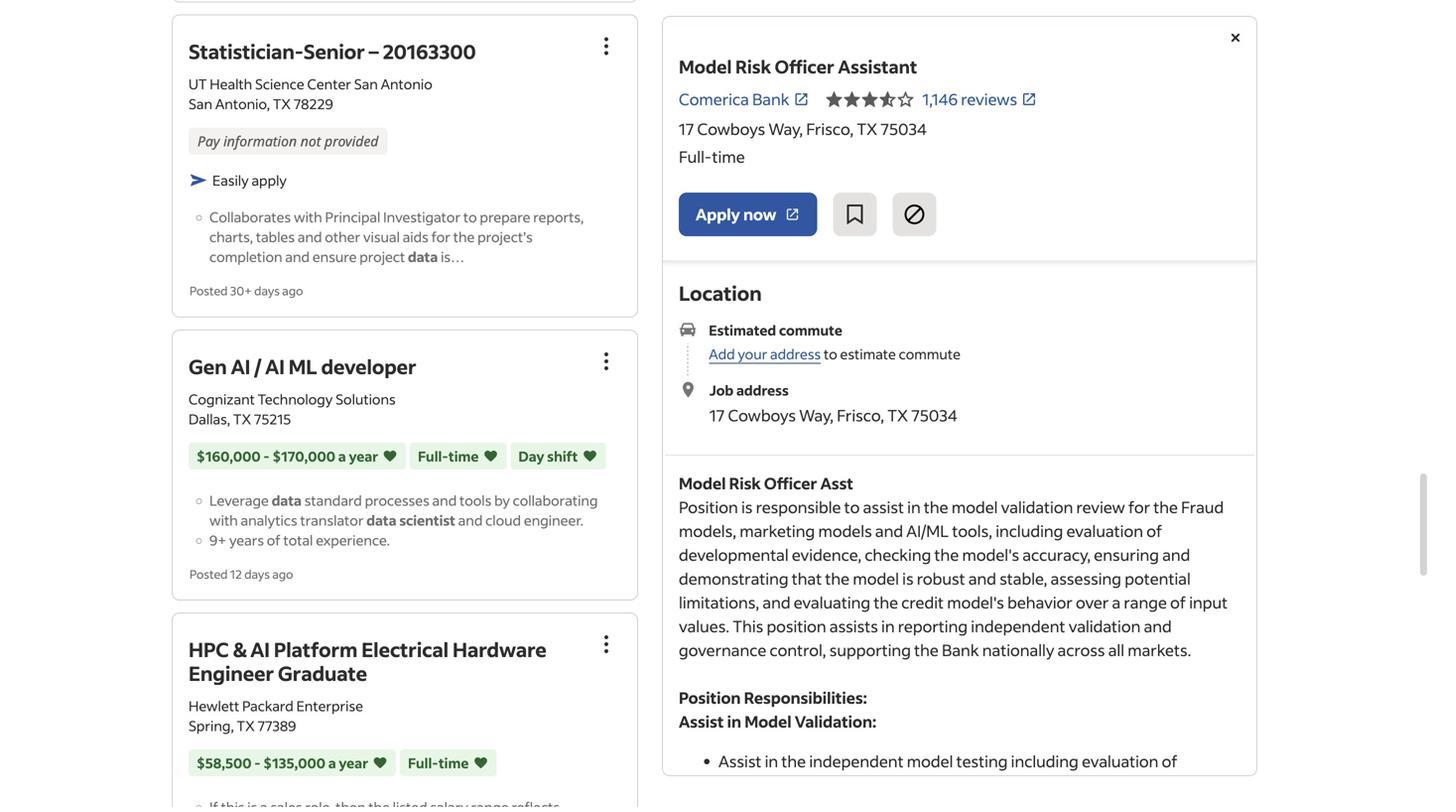 Task type: describe. For each thing, give the bounding box(es) containing it.
leverage data
[[209, 491, 302, 509]]

tx for 17 cowboys way, frisco, tx 75034
[[857, 119, 878, 139]]

a for developer
[[338, 447, 346, 465]]

ai inside hpc & ai platform electrical hardware engineer graduate
[[250, 636, 270, 662]]

pay information not provided
[[198, 132, 379, 151]]

shift
[[547, 447, 578, 465]]

0 horizontal spatial san
[[189, 95, 212, 113]]

reviews
[[961, 89, 1018, 109]]

$160,000
[[197, 447, 261, 465]]

and inside assist in the independent model testing including evaluation of conceptual soundness and developmental evidence.
[[887, 775, 915, 795]]

comerica bank link
[[679, 87, 810, 111]]

ago for data
[[282, 283, 303, 299]]

12
[[230, 566, 242, 582]]

responsible
[[756, 497, 841, 517]]

assist inside assist in the independent model testing including evaluation of conceptual soundness and developmental evidence.
[[719, 751, 762, 771]]

principal
[[325, 208, 381, 226]]

the up robust
[[935, 545, 959, 565]]

robust
[[917, 568, 966, 589]]

cognizant
[[189, 390, 255, 408]]

demonstrating
[[679, 568, 789, 589]]

marketing
[[740, 521, 815, 541]]

completion
[[209, 248, 282, 266]]

developmental inside assist in the independent model testing including evaluation of conceptual soundness and developmental evidence.
[[918, 775, 1028, 795]]

hardware
[[453, 636, 547, 662]]

in inside assist in the independent model testing including evaluation of conceptual soundness and developmental evidence.
[[765, 751, 778, 771]]

assists
[[830, 616, 878, 636]]

$160,000 - $170,000 a year
[[197, 447, 378, 465]]

position
[[767, 616, 827, 636]]

antonio
[[381, 75, 433, 93]]

time for developer
[[449, 447, 479, 465]]

governance
[[679, 640, 767, 660]]

posted for 9+ years of total experience.
[[190, 566, 228, 582]]

the inside collaborates with principal investigator to prepare reports, charts, tables and other visual aids for the project's completion and ensure project
[[453, 228, 475, 246]]

with inside collaborates with principal investigator to prepare reports, charts, tables and other visual aids for the project's completion and ensure project
[[294, 208, 322, 226]]

stable,
[[1000, 568, 1048, 589]]

project's
[[478, 228, 533, 246]]

credit
[[902, 592, 944, 613]]

analytics
[[241, 511, 297, 529]]

position responsibilities: assist in model validation:
[[679, 687, 877, 732]]

77389
[[258, 717, 296, 735]]

model inside 'position responsibilities: assist in model validation:'
[[745, 711, 792, 732]]

20163300
[[383, 38, 476, 64]]

$58,500 - $135,000 a year
[[197, 754, 368, 772]]

for inside model risk officer asst position is responsible to assist in the model validation review for the fraud models, marketing models and ai/ml tools, including evaluation of developmental evidence, checking the model's accuracy, ensuring and demonstrating that the model is robust and stable, assessing potential limitations, and evaluating the credit model's behavior over a range of input values. this position assists in reporting independent validation and governance control, supporting the bank nationally across all markets.
[[1129, 497, 1151, 517]]

and left stable,
[[969, 568, 997, 589]]

aids
[[403, 228, 429, 246]]

add your address button
[[709, 345, 821, 364]]

center
[[307, 75, 351, 93]]

17 inside job address 17 cowboys way, frisco, tx 75034
[[710, 405, 725, 425]]

full-time for hardware
[[408, 754, 469, 772]]

and down tables
[[285, 248, 310, 266]]

prepare
[[480, 208, 531, 226]]

0 vertical spatial model's
[[962, 545, 1020, 565]]

17 cowboys way, frisco, tx 75034
[[679, 119, 927, 139]]

0 vertical spatial validation
[[1001, 497, 1073, 517]]

ai right /
[[265, 353, 285, 379]]

job actions for gen ai / ai ml developer is collapsed image
[[595, 349, 618, 373]]

days for data
[[254, 283, 280, 299]]

1 vertical spatial validation
[[1069, 616, 1141, 636]]

engineer
[[189, 660, 274, 686]]

assist
[[863, 497, 904, 517]]

year for ml
[[349, 447, 378, 465]]

cloud
[[486, 511, 521, 529]]

1,146
[[923, 89, 958, 109]]

visual
[[363, 228, 400, 246]]

gen
[[189, 353, 227, 379]]

translator
[[300, 511, 364, 529]]

other
[[325, 228, 360, 246]]

tx inside job address 17 cowboys way, frisco, tx 75034
[[888, 405, 908, 425]]

0 vertical spatial 17
[[679, 119, 694, 139]]

0 vertical spatial full-
[[679, 146, 712, 167]]

spring,
[[189, 717, 234, 735]]

1 horizontal spatial commute
[[899, 345, 961, 363]]

/
[[254, 353, 261, 379]]

78229
[[294, 95, 333, 113]]

packard
[[242, 697, 294, 715]]

–
[[369, 38, 379, 64]]

assessing
[[1051, 568, 1122, 589]]

0 vertical spatial commute
[[779, 321, 843, 339]]

posted 12 days ago
[[190, 566, 293, 582]]

0 vertical spatial model
[[952, 497, 998, 517]]

location
[[679, 280, 762, 306]]

estimated
[[709, 321, 776, 339]]

ai left /
[[231, 353, 250, 379]]

- for ai
[[254, 754, 261, 772]]

evidence.
[[1031, 775, 1101, 795]]

comerica
[[679, 89, 749, 109]]

evaluating
[[794, 592, 871, 613]]

markets.
[[1128, 640, 1192, 660]]

is…
[[441, 248, 465, 266]]

1,146 reviews
[[923, 89, 1018, 109]]

ai/ml
[[907, 521, 949, 541]]

0 vertical spatial way,
[[769, 119, 803, 139]]

address inside estimated commute add your address to estimate commute
[[770, 345, 821, 363]]

matches your preference image for ml
[[382, 446, 398, 466]]

0 vertical spatial frisco,
[[806, 119, 854, 139]]

model for model risk officer asst position is responsible to assist in the model validation review for the fraud models, marketing models and ai/ml tools, including evaluation of developmental evidence, checking the model's accuracy, ensuring and demonstrating that the model is robust and stable, assessing potential limitations, and evaluating the credit model's behavior over a range of input values. this position assists in reporting independent validation and governance control, supporting the bank nationally across all markets.
[[679, 473, 726, 493]]

solutions
[[336, 390, 396, 408]]

pay
[[198, 132, 220, 151]]

developmental inside model risk officer asst position is responsible to assist in the model validation review for the fraud models, marketing models and ai/ml tools, including evaluation of developmental evidence, checking the model's accuracy, ensuring and demonstrating that the model is robust and stable, assessing potential limitations, and evaluating the credit model's behavior over a range of input values. this position assists in reporting independent validation and governance control, supporting the bank nationally across all markets.
[[679, 545, 789, 565]]

behavior
[[1008, 592, 1073, 613]]

easily apply
[[212, 171, 287, 189]]

bank inside model risk officer asst position is responsible to assist in the model validation review for the fraud models, marketing models and ai/ml tools, including evaluation of developmental evidence, checking the model's accuracy, ensuring and demonstrating that the model is robust and stable, assessing potential limitations, and evaluating the credit model's behavior over a range of input values. this position assists in reporting independent validation and governance control, supporting the bank nationally across all markets.
[[942, 640, 979, 660]]

data for data is…
[[408, 248, 438, 266]]

in inside 'position responsibilities: assist in model validation:'
[[727, 711, 742, 732]]

full-time for developer
[[418, 447, 479, 465]]

including inside model risk officer asst position is responsible to assist in the model validation review for the fraud models, marketing models and ai/ml tools, including evaluation of developmental evidence, checking the model's accuracy, ensuring and demonstrating that the model is robust and stable, assessing potential limitations, and evaluating the credit model's behavior over a range of input values. this position assists in reporting independent validation and governance control, supporting the bank nationally across all markets.
[[996, 521, 1064, 541]]

cowboys inside job address 17 cowboys way, frisco, tx 75034
[[728, 405, 796, 425]]

job actions for hpc & ai platform electrical hardware engineer graduate is collapsed image
[[595, 632, 618, 656]]

hewlett
[[189, 697, 239, 715]]

the left fraud
[[1154, 497, 1178, 517]]

range
[[1124, 592, 1167, 613]]

conceptual
[[719, 775, 801, 795]]

tx for hewlett packard enterprise spring, tx 77389
[[237, 717, 255, 735]]

model inside assist in the independent model testing including evaluation of conceptual soundness and developmental evidence.
[[907, 751, 953, 771]]

to inside model risk officer asst position is responsible to assist in the model validation review for the fraud models, marketing models and ai/ml tools, including evaluation of developmental evidence, checking the model's accuracy, ensuring and demonstrating that the model is robust and stable, assessing potential limitations, and evaluating the credit model's behavior over a range of input values. this position assists in reporting independent validation and governance control, supporting the bank nationally across all markets.
[[844, 497, 860, 517]]

years
[[229, 531, 264, 549]]

charts,
[[209, 228, 253, 246]]

limitations,
[[679, 592, 760, 613]]

apply now
[[696, 204, 777, 224]]

officer for assistant
[[775, 55, 835, 78]]

model risk officer assistant
[[679, 55, 918, 78]]

to inside collaborates with principal investigator to prepare reports, charts, tables and other visual aids for the project's completion and ensure project
[[463, 208, 477, 226]]

for inside collaborates with principal investigator to prepare reports, charts, tables and other visual aids for the project's completion and ensure project
[[431, 228, 451, 246]]

collaborates with principal investigator to prepare reports, charts, tables and other visual aids for the project's completion and ensure project
[[209, 208, 584, 266]]

full- for developer
[[418, 447, 449, 465]]

control,
[[770, 640, 826, 660]]

engineer.
[[524, 511, 584, 529]]

posted 30+ days ago
[[190, 283, 303, 299]]

job
[[710, 381, 734, 399]]

information
[[223, 132, 297, 151]]

estimate
[[840, 345, 896, 363]]

9+
[[209, 531, 227, 549]]



Task type: locate. For each thing, give the bounding box(es) containing it.
asst
[[821, 473, 854, 493]]

risk for model risk officer assistant
[[736, 55, 771, 78]]

model inside model risk officer asst position is responsible to assist in the model validation review for the fraud models, marketing models and ai/ml tools, including evaluation of developmental evidence, checking the model's accuracy, ensuring and demonstrating that the model is robust and stable, assessing potential limitations, and evaluating the credit model's behavior over a range of input values. this position assists in reporting independent validation and governance control, supporting the bank nationally across all markets.
[[679, 473, 726, 493]]

san
[[354, 75, 378, 93], [189, 95, 212, 113]]

commute
[[779, 321, 843, 339], [899, 345, 961, 363]]

2 vertical spatial model
[[745, 711, 792, 732]]

for right review
[[1129, 497, 1151, 517]]

ago for 9+ years of total experience.
[[272, 566, 293, 582]]

day
[[519, 447, 545, 465]]

30+
[[230, 283, 252, 299]]

that
[[792, 568, 822, 589]]

0 vertical spatial ago
[[282, 283, 303, 299]]

reports,
[[533, 208, 584, 226]]

1 vertical spatial independent
[[809, 751, 904, 771]]

days right 30+
[[254, 283, 280, 299]]

the up evaluating
[[825, 568, 850, 589]]

a right "$170,000"
[[338, 447, 346, 465]]

0 vertical spatial year
[[349, 447, 378, 465]]

data for data scientist and cloud engineer.
[[367, 511, 397, 529]]

easily
[[212, 171, 249, 189]]

and up "scientist"
[[432, 491, 457, 509]]

0 vertical spatial san
[[354, 75, 378, 93]]

0 horizontal spatial independent
[[809, 751, 904, 771]]

is up marketing
[[742, 497, 753, 517]]

way, up asst
[[799, 405, 834, 425]]

your
[[738, 345, 768, 363]]

officer up responsible
[[764, 473, 817, 493]]

data up analytics
[[272, 491, 302, 509]]

0 horizontal spatial a
[[328, 754, 336, 772]]

commute right estimate
[[899, 345, 961, 363]]

developer
[[321, 353, 417, 379]]

17 down comerica
[[679, 119, 694, 139]]

evaluation up the evidence.
[[1082, 751, 1159, 771]]

1 vertical spatial commute
[[899, 345, 961, 363]]

1 horizontal spatial -
[[263, 447, 270, 465]]

frisco, down estimate
[[837, 405, 885, 425]]

nationally
[[983, 640, 1055, 660]]

health
[[210, 75, 252, 93]]

1,146 reviews link
[[923, 89, 1038, 109]]

1 horizontal spatial to
[[824, 345, 838, 363]]

model's down tools, on the bottom right
[[962, 545, 1020, 565]]

model risk officer asst position is responsible to assist in the model validation review for the fraud models, marketing models and ai/ml tools, including evaluation of developmental evidence, checking the model's accuracy, ensuring and demonstrating that the model is robust and stable, assessing potential limitations, and evaluating the credit model's behavior over a range of input values. this position assists in reporting independent validation and governance control, supporting the bank nationally across all markets.
[[679, 473, 1228, 660]]

model's
[[962, 545, 1020, 565], [947, 592, 1005, 613]]

1 vertical spatial bank
[[942, 640, 979, 660]]

data
[[408, 248, 438, 266], [272, 491, 302, 509], [367, 511, 397, 529]]

officer inside model risk officer asst position is responsible to assist in the model validation review for the fraud models, marketing models and ai/ml tools, including evaluation of developmental evidence, checking the model's accuracy, ensuring and demonstrating that the model is robust and stable, assessing potential limitations, and evaluating the credit model's behavior over a range of input values. this position assists in reporting independent validation and governance control, supporting the bank nationally across all markets.
[[764, 473, 817, 493]]

the down reporting
[[914, 640, 939, 660]]

hewlett packard enterprise spring, tx 77389
[[189, 697, 363, 735]]

0 vertical spatial risk
[[736, 55, 771, 78]]

3.6 out of 5 stars image
[[825, 87, 915, 111]]

evaluation inside model risk officer asst position is responsible to assist in the model validation review for the fraud models, marketing models and ai/ml tools, including evaluation of developmental evidence, checking the model's accuracy, ensuring and demonstrating that the model is robust and stable, assessing potential limitations, and evaluating the credit model's behavior over a range of input values. this position assists in reporting independent validation and governance control, supporting the bank nationally across all markets.
[[1067, 521, 1144, 541]]

position up models,
[[679, 497, 738, 517]]

including up the evidence.
[[1011, 751, 1079, 771]]

0 horizontal spatial -
[[254, 754, 261, 772]]

assist down governance
[[679, 711, 724, 732]]

the left credit
[[874, 592, 898, 613]]

the up conceptual
[[782, 751, 806, 771]]

model up tools, on the bottom right
[[952, 497, 998, 517]]

2 vertical spatial time
[[439, 754, 469, 772]]

processes
[[365, 491, 430, 509]]

1 horizontal spatial a
[[338, 447, 346, 465]]

1 vertical spatial position
[[679, 687, 741, 708]]

year right $135,000
[[339, 754, 368, 772]]

job actions for statistician-senior – 20163300 is collapsed image
[[595, 34, 618, 58]]

1 vertical spatial full-time
[[418, 447, 479, 465]]

0 vertical spatial evaluation
[[1067, 521, 1144, 541]]

san down ut
[[189, 95, 212, 113]]

1 horizontal spatial bank
[[942, 640, 979, 660]]

and down assist on the bottom right
[[875, 521, 903, 541]]

validation:
[[795, 711, 877, 732]]

2 posted from the top
[[190, 566, 228, 582]]

gen ai / ai ml developer button
[[189, 353, 417, 379]]

with inside standard processes and tools by collaborating with analytics translator
[[209, 511, 238, 529]]

hpc & ai platform electrical hardware engineer graduate button
[[189, 636, 547, 686]]

2 vertical spatial a
[[328, 754, 336, 772]]

1 vertical spatial officer
[[764, 473, 817, 493]]

independent inside assist in the independent model testing including evaluation of conceptual soundness and developmental evidence.
[[809, 751, 904, 771]]

the inside assist in the independent model testing including evaluation of conceptual soundness and developmental evidence.
[[782, 751, 806, 771]]

tx inside hewlett packard enterprise spring, tx 77389
[[237, 717, 255, 735]]

over
[[1076, 592, 1109, 613]]

reporting
[[898, 616, 968, 636]]

the up is…
[[453, 228, 475, 246]]

antonio,
[[215, 95, 270, 113]]

accuracy,
[[1023, 545, 1091, 565]]

1 vertical spatial for
[[1129, 497, 1151, 517]]

model down checking
[[853, 568, 899, 589]]

0 horizontal spatial 17
[[679, 119, 694, 139]]

year for electrical
[[339, 754, 368, 772]]

1 horizontal spatial developmental
[[918, 775, 1028, 795]]

the up ai/ml
[[924, 497, 949, 517]]

full-time
[[679, 146, 745, 167], [418, 447, 479, 465], [408, 754, 469, 772]]

risk up marketing
[[729, 473, 761, 493]]

including
[[996, 521, 1064, 541], [1011, 751, 1079, 771]]

0 horizontal spatial data
[[272, 491, 302, 509]]

standard
[[305, 491, 362, 509]]

tx for cognizant technology solutions dallas, tx 75215
[[233, 410, 251, 428]]

days right 12
[[244, 566, 270, 582]]

evaluation inside assist in the independent model testing including evaluation of conceptual soundness and developmental evidence.
[[1082, 751, 1159, 771]]

position inside model risk officer asst position is responsible to assist in the model validation review for the fraud models, marketing models and ai/ml tools, including evaluation of developmental evidence, checking the model's accuracy, ensuring and demonstrating that the model is robust and stable, assessing potential limitations, and evaluating the credit model's behavior over a range of input values. this position assists in reporting independent validation and governance control, supporting the bank nationally across all markets.
[[679, 497, 738, 517]]

0 vertical spatial matches your preference image
[[382, 446, 398, 466]]

1 vertical spatial assist
[[719, 751, 762, 771]]

testing
[[957, 751, 1008, 771]]

with up '9+'
[[209, 511, 238, 529]]

model
[[679, 55, 732, 78], [679, 473, 726, 493], [745, 711, 792, 732]]

matches your preference image
[[483, 446, 499, 466], [582, 446, 598, 466], [473, 753, 489, 773]]

2 vertical spatial model
[[907, 751, 953, 771]]

values.
[[679, 616, 730, 636]]

ago down total
[[272, 566, 293, 582]]

and down tools
[[458, 511, 483, 529]]

address inside job address 17 cowboys way, frisco, tx 75034
[[737, 381, 789, 399]]

2 horizontal spatial a
[[1112, 592, 1121, 613]]

1 vertical spatial -
[[254, 754, 261, 772]]

tx inside ut health science center san antonio san antonio, tx 78229
[[273, 95, 291, 113]]

across
[[1058, 640, 1105, 660]]

job address 17 cowboys way, frisco, tx 75034
[[710, 381, 958, 425]]

to up models
[[844, 497, 860, 517]]

1 horizontal spatial for
[[1129, 497, 1151, 517]]

model for model risk officer assistant
[[679, 55, 732, 78]]

0 vertical spatial assist
[[679, 711, 724, 732]]

time for hardware
[[439, 754, 469, 772]]

0 vertical spatial address
[[770, 345, 821, 363]]

days
[[254, 283, 280, 299], [244, 566, 270, 582]]

0 vertical spatial developmental
[[679, 545, 789, 565]]

investigator
[[383, 208, 461, 226]]

risk for model risk officer asst position is responsible to assist in the model validation review for the fraud models, marketing models and ai/ml tools, including evaluation of developmental evidence, checking the model's accuracy, ensuring and demonstrating that the model is robust and stable, assessing potential limitations, and evaluating the credit model's behavior over a range of input values. this position assists in reporting independent validation and governance control, supporting the bank nationally across all markets.
[[729, 473, 761, 493]]

position inside 'position responsibilities: assist in model validation:'
[[679, 687, 741, 708]]

cowboys down job
[[728, 405, 796, 425]]

1 vertical spatial san
[[189, 95, 212, 113]]

0 vertical spatial to
[[463, 208, 477, 226]]

0 horizontal spatial bank
[[752, 89, 790, 109]]

statistician-
[[189, 38, 304, 64]]

independent
[[971, 616, 1066, 636], [809, 751, 904, 771]]

ut health science center san antonio san antonio, tx 78229
[[189, 75, 433, 113]]

for up data is…
[[431, 228, 451, 246]]

assist in the independent model testing including evaluation of conceptual soundness and developmental evidence.
[[719, 751, 1178, 795]]

tx down 'packard'
[[237, 717, 255, 735]]

75215
[[254, 410, 291, 428]]

developmental up demonstrating
[[679, 545, 789, 565]]

1 vertical spatial including
[[1011, 751, 1079, 771]]

1 vertical spatial model
[[679, 473, 726, 493]]

2 vertical spatial data
[[367, 511, 397, 529]]

cowboys
[[697, 119, 766, 139], [728, 405, 796, 425]]

validation up all
[[1069, 616, 1141, 636]]

and up markets.
[[1144, 616, 1172, 636]]

year up the standard
[[349, 447, 378, 465]]

1 vertical spatial days
[[244, 566, 270, 582]]

0 vertical spatial data
[[408, 248, 438, 266]]

1 horizontal spatial with
[[294, 208, 322, 226]]

0 vertical spatial with
[[294, 208, 322, 226]]

data down processes at left bottom
[[367, 511, 397, 529]]

independent up soundness
[[809, 751, 904, 771]]

and up potential
[[1163, 545, 1191, 565]]

ensuring
[[1094, 545, 1160, 565]]

0 vertical spatial days
[[254, 283, 280, 299]]

experience.
[[316, 531, 390, 549]]

0 horizontal spatial commute
[[779, 321, 843, 339]]

1 vertical spatial a
[[1112, 592, 1121, 613]]

including inside assist in the independent model testing including evaluation of conceptual soundness and developmental evidence.
[[1011, 751, 1079, 771]]

ai right &
[[250, 636, 270, 662]]

0 vertical spatial -
[[263, 447, 270, 465]]

ut
[[189, 75, 207, 93]]

frisco, down 3.6 out of 5 stars "image"
[[806, 119, 854, 139]]

is
[[742, 497, 753, 517], [903, 568, 914, 589]]

a inside model risk officer asst position is responsible to assist in the model validation review for the fraud models, marketing models and ai/ml tools, including evaluation of developmental evidence, checking the model's accuracy, ensuring and demonstrating that the model is robust and stable, assessing potential limitations, and evaluating the credit model's behavior over a range of input values. this position assists in reporting independent validation and governance control, supporting the bank nationally across all markets.
[[1112, 592, 1121, 613]]

0 vertical spatial officer
[[775, 55, 835, 78]]

model's down robust
[[947, 592, 1005, 613]]

and up position
[[763, 592, 791, 613]]

tx down the cognizant
[[233, 410, 251, 428]]

a right over
[[1112, 592, 1121, 613]]

1 vertical spatial address
[[737, 381, 789, 399]]

model left testing at the right of page
[[907, 751, 953, 771]]

all
[[1109, 640, 1125, 660]]

0 vertical spatial time
[[712, 146, 745, 167]]

1 vertical spatial time
[[449, 447, 479, 465]]

independent up nationally
[[971, 616, 1066, 636]]

address down 'add your address' "button"
[[737, 381, 789, 399]]

time
[[712, 146, 745, 167], [449, 447, 479, 465], [439, 754, 469, 772]]

developmental
[[679, 545, 789, 565], [918, 775, 1028, 795]]

1 vertical spatial model's
[[947, 592, 1005, 613]]

assist
[[679, 711, 724, 732], [719, 751, 762, 771]]

1 vertical spatial with
[[209, 511, 238, 529]]

collaborates
[[209, 208, 291, 226]]

assist up conceptual
[[719, 751, 762, 771]]

- for /
[[263, 447, 270, 465]]

1 vertical spatial posted
[[190, 566, 228, 582]]

ago
[[282, 283, 303, 299], [272, 566, 293, 582]]

1 vertical spatial 75034
[[912, 405, 958, 425]]

tools
[[460, 491, 492, 509]]

matches your preference image for electrical
[[372, 753, 388, 773]]

responsibilities:
[[744, 687, 867, 708]]

posted
[[190, 283, 228, 299], [190, 566, 228, 582]]

0 horizontal spatial to
[[463, 208, 477, 226]]

1 vertical spatial evaluation
[[1082, 751, 1159, 771]]

full- for hardware
[[408, 754, 439, 772]]

a right $135,000
[[328, 754, 336, 772]]

of
[[1147, 521, 1163, 541], [267, 531, 281, 549], [1171, 592, 1186, 613], [1162, 751, 1178, 771]]

$58,500
[[197, 754, 252, 772]]

matches your preference image for hpc & ai platform electrical hardware engineer graduate
[[473, 753, 489, 773]]

address right your
[[770, 345, 821, 363]]

bank
[[752, 89, 790, 109], [942, 640, 979, 660]]

1 vertical spatial year
[[339, 754, 368, 772]]

posted left 12
[[190, 566, 228, 582]]

tx down science
[[273, 95, 291, 113]]

a for hardware
[[328, 754, 336, 772]]

17 down job
[[710, 405, 725, 425]]

9+ years of total experience.
[[209, 531, 390, 549]]

officer up 17 cowboys way, frisco, tx 75034
[[775, 55, 835, 78]]

$170,000
[[272, 447, 336, 465]]

close job details image
[[1224, 26, 1248, 50]]

1 posted from the top
[[190, 283, 228, 299]]

commute up 'add your address' "button"
[[779, 321, 843, 339]]

model up comerica
[[679, 55, 732, 78]]

1 vertical spatial ago
[[272, 566, 293, 582]]

checking
[[865, 545, 932, 565]]

0 vertical spatial position
[[679, 497, 738, 517]]

matches your preference image right $135,000
[[372, 753, 388, 773]]

matches your preference image for gen ai / ai ml developer
[[483, 446, 499, 466]]

tx inside cognizant technology solutions dallas, tx 75215
[[233, 410, 251, 428]]

is down checking
[[903, 568, 914, 589]]

and
[[298, 228, 322, 246], [285, 248, 310, 266], [432, 491, 457, 509], [458, 511, 483, 529], [875, 521, 903, 541], [1163, 545, 1191, 565], [969, 568, 997, 589], [763, 592, 791, 613], [1144, 616, 1172, 636], [887, 775, 915, 795]]

tx down estimate
[[888, 405, 908, 425]]

officer for asst
[[764, 473, 817, 493]]

1 vertical spatial full-
[[418, 447, 449, 465]]

posted for data
[[190, 283, 228, 299]]

1 horizontal spatial san
[[354, 75, 378, 93]]

and up ensure in the top of the page
[[298, 228, 322, 246]]

to
[[463, 208, 477, 226], [824, 345, 838, 363], [844, 497, 860, 517]]

hpc
[[189, 636, 229, 662]]

75034 inside job address 17 cowboys way, frisco, tx 75034
[[912, 405, 958, 425]]

data scientist and cloud engineer.
[[367, 511, 584, 529]]

san down –
[[354, 75, 378, 93]]

of inside assist in the independent model testing including evaluation of conceptual soundness and developmental evidence.
[[1162, 751, 1178, 771]]

bank down reporting
[[942, 640, 979, 660]]

total
[[283, 531, 313, 549]]

0 vertical spatial cowboys
[[697, 119, 766, 139]]

&
[[233, 636, 246, 662]]

senior
[[304, 38, 365, 64]]

cowboys down comerica bank at the top
[[697, 119, 766, 139]]

0 vertical spatial is
[[742, 497, 753, 517]]

0 vertical spatial bank
[[752, 89, 790, 109]]

- left "$170,000"
[[263, 447, 270, 465]]

0 horizontal spatial with
[[209, 511, 238, 529]]

1 position from the top
[[679, 497, 738, 517]]

this
[[733, 616, 764, 636]]

1 horizontal spatial independent
[[971, 616, 1066, 636]]

0 vertical spatial model
[[679, 55, 732, 78]]

independent inside model risk officer asst position is responsible to assist in the model validation review for the fraud models, marketing models and ai/ml tools, including evaluation of developmental evidence, checking the model's accuracy, ensuring and demonstrating that the model is robust and stable, assessing potential limitations, and evaluating the credit model's behavior over a range of input values. this position assists in reporting independent validation and governance control, supporting the bank nationally across all markets.
[[971, 616, 1066, 636]]

0 vertical spatial a
[[338, 447, 346, 465]]

provided
[[325, 132, 379, 151]]

bank down model risk officer assistant
[[752, 89, 790, 109]]

0 vertical spatial for
[[431, 228, 451, 246]]

validation up the accuracy,
[[1001, 497, 1073, 517]]

1 horizontal spatial 17
[[710, 405, 725, 425]]

estimated commute add your address to estimate commute
[[709, 321, 961, 363]]

models,
[[679, 521, 737, 541]]

1 horizontal spatial is
[[903, 568, 914, 589]]

1 vertical spatial way,
[[799, 405, 834, 425]]

matches your preference image
[[382, 446, 398, 466], [372, 753, 388, 773]]

to left 'prepare'
[[463, 208, 477, 226]]

2 vertical spatial full-time
[[408, 754, 469, 772]]

developmental down testing at the right of page
[[918, 775, 1028, 795]]

matches your preference image up processes at left bottom
[[382, 446, 398, 466]]

1 vertical spatial 17
[[710, 405, 725, 425]]

and right soundness
[[887, 775, 915, 795]]

way, inside job address 17 cowboys way, frisco, tx 75034
[[799, 405, 834, 425]]

2 vertical spatial to
[[844, 497, 860, 517]]

to inside estimated commute add your address to estimate commute
[[824, 345, 838, 363]]

technology
[[258, 390, 333, 408]]

ensure
[[313, 248, 357, 266]]

2 vertical spatial full-
[[408, 754, 439, 772]]

tx down 3.6 out of 5 stars "image"
[[857, 119, 878, 139]]

with up tables
[[294, 208, 322, 226]]

data down aids
[[408, 248, 438, 266]]

hpc & ai platform electrical hardware engineer graduate
[[189, 636, 547, 686]]

add
[[709, 345, 735, 363]]

1 vertical spatial model
[[853, 568, 899, 589]]

1 vertical spatial developmental
[[918, 775, 1028, 795]]

2 position from the top
[[679, 687, 741, 708]]

frisco, inside job address 17 cowboys way, frisco, tx 75034
[[837, 405, 885, 425]]

save this job image
[[843, 203, 867, 226]]

0 vertical spatial independent
[[971, 616, 1066, 636]]

way, down comerica bank link
[[769, 119, 803, 139]]

1 vertical spatial data
[[272, 491, 302, 509]]

electrical
[[362, 636, 449, 662]]

model up models,
[[679, 473, 726, 493]]

not interested image
[[903, 203, 927, 226]]

evaluation down review
[[1067, 521, 1144, 541]]

assist inside 'position responsibilities: assist in model validation:'
[[679, 711, 724, 732]]

- right the $58,500
[[254, 754, 261, 772]]

0 vertical spatial posted
[[190, 283, 228, 299]]

frisco,
[[806, 119, 854, 139], [837, 405, 885, 425]]

0 horizontal spatial is
[[742, 497, 753, 517]]

0 vertical spatial full-time
[[679, 146, 745, 167]]

and inside standard processes and tools by collaborating with analytics translator
[[432, 491, 457, 509]]

1 vertical spatial cowboys
[[728, 405, 796, 425]]

apply
[[696, 204, 740, 224]]

ago right 30+
[[282, 283, 303, 299]]

to left estimate
[[824, 345, 838, 363]]

risk inside model risk officer asst position is responsible to assist in the model validation review for the fraud models, marketing models and ai/ml tools, including evaluation of developmental evidence, checking the model's accuracy, ensuring and demonstrating that the model is robust and stable, assessing potential limitations, and evaluating the credit model's behavior over a range of input values. this position assists in reporting independent validation and governance control, supporting the bank nationally across all markets.
[[729, 473, 761, 493]]

posted left 30+
[[190, 283, 228, 299]]

0 vertical spatial 75034
[[881, 119, 927, 139]]

2 horizontal spatial data
[[408, 248, 438, 266]]

including up the accuracy,
[[996, 521, 1064, 541]]

model down responsibilities:
[[745, 711, 792, 732]]

days for 9+ years of total experience.
[[244, 566, 270, 582]]

way,
[[769, 119, 803, 139], [799, 405, 834, 425]]

position down governance
[[679, 687, 741, 708]]

risk up comerica bank link
[[736, 55, 771, 78]]

0 vertical spatial including
[[996, 521, 1064, 541]]

1 vertical spatial to
[[824, 345, 838, 363]]

1 horizontal spatial data
[[367, 511, 397, 529]]



Task type: vqa. For each thing, say whether or not it's contained in the screenshot.
WITHIN
no



